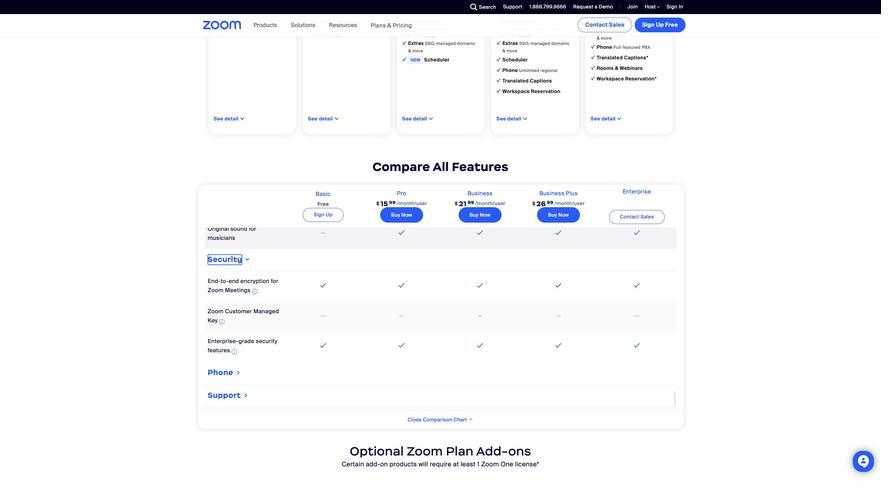 Task type: vqa. For each thing, say whether or not it's contained in the screenshot.


Task type: locate. For each thing, give the bounding box(es) containing it.
1 horizontal spatial year
[[460, 26, 469, 31]]

3 $ from the left
[[532, 201, 535, 207]]

zoom customer managed key application
[[208, 308, 279, 327]]

sales
[[609, 21, 625, 28], [641, 214, 654, 220]]

$ left the 15 on the left
[[376, 201, 380, 207]]

3 apps from the left
[[527, 18, 539, 25]]

(terms down the solutions
[[314, 32, 327, 38]]

1 vertical spatial sign
[[642, 21, 655, 28]]

0 horizontal spatial contact
[[585, 21, 608, 28]]

2 $ from the left
[[455, 201, 458, 207]]

scheduler
[[424, 57, 450, 63], [503, 57, 528, 63]]

1 horizontal spatial phone
[[503, 67, 518, 73]]

2 /month/user from the left
[[475, 200, 506, 207]]

contact sales down enterprise
[[620, 214, 654, 220]]

cloud up pricing
[[408, 8, 423, 14]]

$ inside $ 15 99 /month/user
[[376, 201, 380, 207]]

for inside end-to-end encryption for zoom meetings
[[271, 278, 278, 285]]

2 see detail button from the left
[[308, 116, 333, 122]]

sso, up phone unlimited regional
[[519, 41, 530, 46]]

zoom logo image
[[203, 21, 241, 30]]

contact down enterprise
[[620, 214, 639, 220]]

0 horizontal spatial essential apps free premium apps for 1 year (terms apply)
[[314, 18, 374, 38]]

2 include image from the left
[[402, 19, 406, 23]]

$15.99 per month per user element
[[376, 197, 427, 211]]

more up new at the top left of the page
[[412, 48, 423, 54]]

1 buy now from the left
[[391, 212, 412, 218]]

(terms down cloud storage 10gb at the top right
[[503, 32, 516, 38]]

sso, up new scheduler
[[425, 41, 435, 46]]

business for business plus
[[539, 190, 565, 197]]

1 horizontal spatial include image
[[402, 19, 406, 23]]

see detail
[[214, 116, 239, 122], [308, 116, 333, 122], [402, 116, 427, 122], [497, 116, 521, 122], [591, 116, 616, 122]]

apps down 10gb
[[533, 26, 543, 31]]

/month/user inside $ 26 99 /month/user
[[555, 200, 585, 207]]

0 horizontal spatial buy
[[391, 212, 400, 218]]

scheduler up phone unlimited regional
[[503, 57, 528, 63]]

storage
[[330, 8, 349, 14], [424, 8, 443, 14], [518, 8, 538, 14], [613, 17, 632, 23]]

see for cloud storage 5gb
[[402, 116, 412, 122]]

contact
[[585, 21, 608, 28], [620, 214, 639, 220]]

buy now link
[[380, 208, 423, 223], [459, 208, 502, 223], [537, 208, 580, 223]]

1 vertical spatial phone
[[503, 67, 518, 73]]

business up $ 26 99 /month/user
[[539, 190, 565, 197]]

apps for cloud storage 5gb
[[432, 18, 445, 25]]

banner
[[194, 14, 687, 37]]

right image
[[236, 370, 241, 377], [243, 393, 249, 400]]

1 vertical spatial workspace
[[503, 88, 530, 95]]

2 premium from the left
[[419, 26, 437, 31]]

sso, managed domains & more for full-
[[597, 28, 664, 41]]

2 horizontal spatial extras
[[597, 27, 614, 34]]

security cell
[[205, 252, 676, 269]]

pricing
[[393, 22, 412, 29]]

3 essential from the left
[[503, 18, 525, 25]]

0 horizontal spatial more
[[412, 48, 423, 54]]

contact sales down scheduler*
[[585, 21, 625, 28]]

up inside button
[[656, 21, 664, 28]]

year for cloud storage 10gb
[[554, 26, 563, 31]]

1 horizontal spatial business
[[539, 190, 565, 197]]

0 vertical spatial up
[[656, 21, 664, 28]]

$ left 21 at the top
[[455, 201, 458, 207]]

0 horizontal spatial apply)
[[328, 32, 341, 38]]

1 horizontal spatial translated
[[597, 54, 623, 61]]

essential apps free premium apps for 1 year (terms apply) for cloud storage 5gb
[[408, 18, 469, 38]]

1 apply) from the left
[[328, 32, 341, 38]]

2 apps from the left
[[439, 26, 449, 31]]

contact down the a
[[585, 21, 608, 28]]

1 (terms from the left
[[314, 32, 327, 38]]

zoom inside end-to-end encryption for zoom meetings
[[208, 287, 224, 294]]

sign inside button
[[642, 21, 655, 28]]

0 horizontal spatial workspace
[[503, 88, 530, 95]]

2 horizontal spatial buy
[[548, 212, 557, 218]]

1 now from the left
[[402, 212, 412, 218]]

2 see from the left
[[308, 116, 318, 122]]

1 for 3rd include image from right
[[363, 26, 364, 31]]

3 buy from the left
[[548, 212, 557, 218]]

0 horizontal spatial up
[[326, 212, 333, 218]]

4 see detail from the left
[[497, 116, 521, 122]]

2 (terms from the left
[[408, 32, 422, 38]]

contact sales link
[[578, 18, 632, 32], [609, 210, 665, 225]]

2 horizontal spatial phone
[[597, 44, 612, 50]]

2 apply) from the left
[[423, 32, 435, 38]]

1 buy from the left
[[391, 212, 400, 218]]

ok image for scheduler
[[497, 58, 500, 62]]

0 horizontal spatial domains
[[457, 41, 475, 46]]

see detail button
[[214, 116, 239, 122], [308, 116, 333, 122], [402, 116, 427, 122], [497, 116, 521, 122], [591, 116, 616, 122]]

2 detail from the left
[[319, 116, 333, 122]]

now down $15.99 per month per user element
[[402, 212, 412, 218]]

1 vertical spatial translated
[[503, 78, 529, 84]]

contact sales
[[585, 21, 625, 28], [620, 214, 654, 220]]

sso,
[[614, 28, 624, 34], [425, 41, 435, 46], [519, 41, 530, 46]]

managed up new scheduler
[[436, 41, 456, 46]]

premium
[[325, 26, 343, 31], [419, 26, 437, 31], [513, 26, 532, 31]]

free down cloud storage 10gb at the top right
[[503, 26, 512, 31]]

3 year from the left
[[554, 26, 563, 31]]

2 horizontal spatial year
[[554, 26, 563, 31]]

0 vertical spatial phone
[[597, 44, 612, 50]]

2 horizontal spatial apps
[[527, 18, 539, 25]]

contact sales link down scheduler*
[[578, 18, 632, 32]]

1 horizontal spatial essential apps free premium apps for 1 year (terms apply)
[[408, 18, 469, 38]]

apply) up new scheduler
[[423, 32, 435, 38]]

1 premium from the left
[[325, 26, 343, 31]]

ok image for translated captions
[[497, 79, 500, 83]]

4 see from the left
[[497, 116, 506, 122]]

2 vertical spatial sign
[[314, 212, 325, 218]]

2 horizontal spatial sign
[[667, 4, 678, 10]]

1 cloud storage 5gb from the left
[[314, 8, 360, 14]]

2 apps from the left
[[432, 18, 445, 25]]

1 horizontal spatial not included image
[[477, 312, 484, 321]]

include image left resources
[[308, 19, 312, 23]]

(terms down pricing
[[408, 32, 422, 38]]

$ for 15
[[376, 201, 380, 207]]

enterprise-
[[208, 338, 239, 346]]

/month/user down pro on the top of the page
[[397, 200, 427, 207]]

buy now down $ 21 99 /month/user
[[470, 212, 491, 218]]

99 inside $ 15 99 /month/user
[[389, 200, 396, 206]]

2 see detail from the left
[[308, 116, 333, 122]]

3 99 from the left
[[547, 200, 554, 206]]

1 horizontal spatial up
[[656, 21, 664, 28]]

sso, managed domains & more up new scheduler
[[408, 41, 475, 54]]

1 for include image related to cloud storage 5gb
[[457, 26, 459, 31]]

0 vertical spatial translated
[[597, 54, 623, 61]]

zoom down add- at right
[[481, 461, 499, 469]]

1 vertical spatial support
[[208, 391, 241, 401]]

product information navigation
[[248, 14, 417, 37]]

&
[[387, 22, 391, 29], [597, 35, 600, 41], [408, 48, 411, 54], [503, 48, 506, 54], [615, 65, 619, 71]]

apps
[[338, 18, 351, 25], [432, 18, 445, 25], [527, 18, 539, 25]]

buy now for 21
[[470, 212, 491, 218]]

2 horizontal spatial now
[[558, 212, 569, 218]]

include image down search button
[[497, 19, 500, 23]]

optional zoom plan add-ons certain add-on products will require at least 1 zoom one license*
[[342, 444, 539, 469]]

0 vertical spatial contact sales link
[[578, 18, 632, 32]]

/month/user for 26
[[555, 200, 585, 207]]

up for sign up
[[326, 212, 333, 218]]

1 horizontal spatial right image
[[243, 393, 249, 400]]

pbx
[[642, 45, 651, 50]]

scheduler right new at the top left of the page
[[424, 57, 450, 63]]

2 buy from the left
[[470, 212, 479, 218]]

translated up rooms
[[597, 54, 623, 61]]

more up phone unlimited regional
[[507, 48, 518, 54]]

/month/user inside $ 21 99 /month/user
[[475, 200, 506, 207]]

3 detail from the left
[[413, 116, 427, 122]]

translated down phone unlimited regional
[[503, 78, 529, 84]]

detail for cloud storage 5gb
[[413, 116, 427, 122]]

managed down cloud storage unlimited
[[625, 28, 645, 34]]

2 horizontal spatial $
[[532, 201, 535, 207]]

3 /month/user from the left
[[555, 200, 585, 207]]

sign inside application
[[314, 212, 325, 218]]

1 horizontal spatial sign
[[642, 21, 655, 28]]

free up new at the top left of the page
[[408, 26, 418, 31]]

5 see from the left
[[591, 116, 600, 122]]

3 buy now link from the left
[[537, 208, 580, 223]]

zoom
[[208, 287, 224, 294], [208, 308, 224, 315], [407, 444, 443, 460], [481, 461, 499, 469]]

host
[[645, 4, 657, 10]]

2 5gb from the left
[[445, 8, 454, 14]]

buy down $ 26 99 /month/user
[[548, 212, 557, 218]]

new
[[411, 57, 420, 63]]

buy now down $15.99 per month per user element
[[391, 212, 412, 218]]

include image right plans
[[402, 19, 406, 23]]

/month/user right 21 at the top
[[475, 200, 506, 207]]

sales down enterprise
[[641, 214, 654, 220]]

buy now down $ 26 99 /month/user
[[548, 212, 569, 218]]

2 year from the left
[[460, 26, 469, 31]]

apps
[[344, 26, 355, 31], [439, 26, 449, 31], [533, 26, 543, 31]]

3 buy now from the left
[[548, 212, 569, 218]]

search
[[479, 4, 496, 10]]

10gb
[[539, 8, 550, 14]]

1 99 from the left
[[389, 200, 396, 206]]

1 horizontal spatial buy
[[470, 212, 479, 218]]

ok image for rooms & webinars
[[591, 66, 595, 70]]

business for business
[[468, 190, 493, 197]]

0 horizontal spatial now
[[402, 212, 412, 218]]

ok image for cloud storage
[[591, 18, 595, 22]]

end-to-end encryption for zoom meetings image
[[252, 288, 258, 296]]

buy now link for 15
[[380, 208, 423, 223]]

2 horizontal spatial managed
[[625, 28, 645, 34]]

phone for phone full-featured pbx
[[597, 44, 612, 50]]

contact inside application
[[620, 214, 639, 220]]

1 buy now link from the left
[[380, 208, 423, 223]]

zoom down end-
[[208, 287, 224, 294]]

sales down scheduler*
[[609, 21, 625, 28]]

sign down host
[[642, 21, 655, 28]]

0 horizontal spatial business
[[468, 190, 493, 197]]

cloud storage 5gb up 'product information' navigation
[[314, 8, 360, 14]]

free for include image related to cloud storage 10gb
[[503, 26, 512, 31]]

managed for scheduler
[[436, 41, 456, 46]]

premium down cloud storage 10gb at the top right
[[513, 26, 532, 31]]

more
[[601, 35, 612, 41], [412, 48, 423, 54], [507, 48, 518, 54]]

optional
[[350, 444, 404, 460]]

ok image
[[591, 18, 595, 22], [591, 28, 595, 32], [591, 45, 595, 49], [497, 58, 500, 62], [591, 66, 595, 70], [497, 79, 500, 83]]

0 horizontal spatial 5gb
[[350, 8, 360, 14]]

3 now from the left
[[558, 212, 569, 218]]

now down $ 26 99 /month/user
[[558, 212, 569, 218]]

2 horizontal spatial buy now link
[[537, 208, 580, 223]]

workspace down translated captions
[[503, 88, 530, 95]]

/month/user inside $ 15 99 /month/user
[[397, 200, 427, 207]]

0 horizontal spatial (terms
[[314, 32, 327, 38]]

extras up phone unlimited regional
[[503, 40, 519, 46]]

detail for cloud storage 10gb
[[507, 116, 521, 122]]

sign up free button
[[635, 18, 685, 32]]

buy for 15
[[391, 212, 400, 218]]

& right plans
[[387, 22, 391, 29]]

security
[[256, 338, 277, 346]]

1 horizontal spatial support
[[503, 4, 522, 10]]

1 year from the left
[[365, 26, 374, 31]]

5gb left search button
[[445, 8, 454, 14]]

sign in link
[[662, 0, 687, 14], [667, 4, 683, 10]]

plans & pricing
[[371, 22, 412, 29]]

translated captions
[[503, 78, 552, 84]]

0 vertical spatial sales
[[609, 21, 625, 28]]

contact inside meetings navigation
[[585, 21, 608, 28]]

unlimited up translated captions
[[519, 68, 540, 73]]

3 apply) from the left
[[517, 32, 530, 38]]

on
[[380, 461, 388, 469]]

see detail button for essential apps free premium apps for 1 year (terms apply)
[[308, 116, 333, 122]]

premium right pricing
[[419, 26, 437, 31]]

customer
[[225, 308, 252, 315]]

2 now from the left
[[480, 212, 491, 218]]

0 horizontal spatial extras
[[408, 40, 425, 46]]

phone left full-
[[597, 44, 612, 50]]

1 apps from the left
[[338, 18, 351, 25]]

ok image
[[591, 7, 595, 11], [308, 9, 312, 13], [402, 9, 406, 13], [497, 9, 500, 13], [402, 41, 406, 45], [497, 41, 500, 45], [591, 56, 595, 59], [402, 58, 406, 62], [497, 68, 500, 72], [591, 77, 595, 81], [497, 89, 500, 93]]

0 horizontal spatial right image
[[236, 370, 241, 377]]

0 vertical spatial sign
[[667, 4, 678, 10]]

1 horizontal spatial apply)
[[423, 32, 435, 38]]

3 apps from the left
[[533, 26, 543, 31]]

contact sales link down enterprise
[[609, 210, 665, 225]]

up down host dropdown button
[[656, 21, 664, 28]]

sso, down cloud storage unlimited
[[614, 28, 624, 34]]

managed up regional
[[531, 41, 550, 46]]

plans & pricing link
[[371, 22, 412, 29], [371, 22, 412, 29]]

solutions
[[291, 21, 315, 29]]

1 horizontal spatial premium
[[419, 26, 437, 31]]

0 vertical spatial contact
[[585, 21, 608, 28]]

essential apps free premium apps for 1 year (terms apply)
[[314, 18, 374, 38], [408, 18, 469, 38], [503, 18, 563, 38]]

1 horizontal spatial now
[[480, 212, 491, 218]]

sso, managed domains & more up phone unlimited regional
[[503, 41, 569, 54]]

2 essential from the left
[[408, 18, 431, 25]]

2 essential apps free premium apps for 1 year (terms apply) from the left
[[408, 18, 469, 38]]

3 premium from the left
[[513, 26, 532, 31]]

apps for cloud storage 10gb
[[527, 18, 539, 25]]

sound
[[231, 225, 247, 233]]

unlimited
[[633, 18, 653, 23], [519, 68, 540, 73]]

99 right the 15 on the left
[[389, 200, 396, 206]]

5gb up the resources dropdown button
[[350, 8, 360, 14]]

$21.99 per month per user element
[[455, 197, 506, 211]]

/month/user for 21
[[475, 200, 506, 207]]

year down search button
[[460, 26, 469, 31]]

workspace down rooms
[[597, 76, 624, 82]]

sign down basic free
[[314, 212, 325, 218]]

2 horizontal spatial apps
[[533, 26, 543, 31]]

unlimited down host
[[633, 18, 653, 23]]

1 horizontal spatial contact
[[620, 214, 639, 220]]

for
[[356, 26, 362, 31], [450, 26, 456, 31], [544, 26, 550, 31], [249, 225, 256, 233], [271, 278, 278, 285]]

not included image
[[398, 312, 405, 321], [477, 312, 484, 321], [555, 312, 562, 321]]

for for include image related to cloud storage 5gb
[[450, 26, 456, 31]]

4 detail from the left
[[507, 116, 521, 122]]

zoom inside zoom customer managed key
[[208, 308, 224, 315]]

buy down $15.99 per month per user element
[[391, 212, 400, 218]]

(terms
[[314, 32, 327, 38], [408, 32, 422, 38], [503, 32, 516, 38]]

year
[[365, 26, 374, 31], [460, 26, 469, 31], [554, 26, 563, 31]]

least
[[461, 461, 476, 469]]

managed
[[253, 308, 279, 315]]

5 see detail button from the left
[[591, 116, 616, 122]]

$ left 26
[[532, 201, 535, 207]]

1 horizontal spatial 5gb
[[445, 8, 454, 14]]

1 horizontal spatial apps
[[432, 18, 445, 25]]

apply) for cloud storage 10gb
[[517, 32, 530, 38]]

1 $ from the left
[[376, 201, 380, 207]]

1 /month/user from the left
[[397, 200, 427, 207]]

now down $ 21 99 /month/user
[[480, 212, 491, 218]]

request
[[573, 4, 593, 10]]

application containing security
[[205, 0, 676, 408]]

1 detail from the left
[[225, 116, 239, 122]]

apps left plans
[[344, 26, 355, 31]]

phone up translated captions
[[503, 67, 518, 73]]

zoom up key
[[208, 308, 224, 315]]

cloud right search
[[503, 8, 517, 14]]

1 horizontal spatial $
[[455, 201, 458, 207]]

3 (terms from the left
[[503, 32, 516, 38]]

original
[[208, 225, 229, 233]]

0 vertical spatial unlimited
[[633, 18, 653, 23]]

2 buy now from the left
[[470, 212, 491, 218]]

extras up new at the top left of the page
[[408, 40, 425, 46]]

application
[[205, 0, 676, 408]]

zoom customer managed key image
[[219, 318, 225, 326]]

sign for sign up
[[314, 212, 325, 218]]

translated
[[597, 54, 623, 61], [503, 78, 529, 84]]

0 vertical spatial right image
[[236, 370, 241, 377]]

0 horizontal spatial premium
[[325, 26, 343, 31]]

2 horizontal spatial 99
[[547, 200, 554, 206]]

banner containing contact sales
[[194, 14, 687, 37]]

0 horizontal spatial apps
[[344, 26, 355, 31]]

free left resources
[[314, 26, 323, 31]]

& up the phone full-featured pbx
[[597, 35, 600, 41]]

free for 3rd include image from right
[[314, 26, 323, 31]]

see detail button for cloud storage 10gb
[[497, 116, 521, 122]]

99 right 21 at the top
[[468, 200, 474, 206]]

& up phone unlimited regional
[[503, 48, 506, 54]]

99 inside $ 26 99 /month/user
[[547, 200, 554, 206]]

0 horizontal spatial sso, managed domains & more
[[408, 41, 475, 54]]

apply) down cloud storage 10gb at the top right
[[517, 32, 530, 38]]

0 horizontal spatial sign
[[314, 212, 325, 218]]

1 vertical spatial unlimited
[[519, 68, 540, 73]]

1 horizontal spatial cloud storage 5gb
[[408, 8, 454, 14]]

right image inside support cell
[[243, 393, 249, 400]]

free inside basic free
[[318, 201, 329, 207]]

$ inside $ 21 99 /month/user
[[455, 201, 458, 207]]

zoom up will
[[407, 444, 443, 460]]

0 horizontal spatial buy now link
[[380, 208, 423, 223]]

support link
[[498, 0, 524, 14], [503, 4, 522, 10]]

1 horizontal spatial unlimited
[[633, 18, 653, 23]]

business up $ 21 99 /month/user
[[468, 190, 493, 197]]

domains for full-
[[646, 28, 664, 34]]

reservation
[[531, 88, 561, 95]]

year right the resources dropdown button
[[365, 26, 374, 31]]

2 vertical spatial phone
[[208, 368, 233, 378]]

3 see from the left
[[402, 116, 412, 122]]

cloud storage 5gb up pricing
[[408, 8, 454, 14]]

contact sales inside meetings navigation
[[585, 21, 625, 28]]

workspace for translated
[[503, 88, 530, 95]]

3 include image from the left
[[497, 19, 500, 23]]

3 see detail button from the left
[[402, 116, 427, 122]]

3 essential apps free premium apps for 1 year (terms apply) from the left
[[503, 18, 563, 38]]

sales inside meetings navigation
[[609, 21, 625, 28]]

end-
[[208, 278, 221, 285]]

1 horizontal spatial 99
[[468, 200, 474, 206]]

premium for cloud storage 5gb
[[419, 26, 437, 31]]

1 vertical spatial contact
[[620, 214, 639, 220]]

buy now for 26
[[548, 212, 569, 218]]

2 horizontal spatial sso, managed domains & more
[[597, 28, 664, 41]]

0 horizontal spatial not included image
[[398, 312, 405, 321]]

4 see detail button from the left
[[497, 116, 521, 122]]

0 horizontal spatial year
[[365, 26, 374, 31]]

0 horizontal spatial scheduler
[[424, 57, 450, 63]]

up down basic free
[[326, 212, 333, 218]]

up for sign up free
[[656, 21, 664, 28]]

cloud storage 5gb
[[314, 8, 360, 14], [408, 8, 454, 14]]

0 horizontal spatial include image
[[308, 19, 312, 23]]

extras up full-
[[597, 27, 614, 34]]

99 right 26
[[547, 200, 554, 206]]

1.888.799.9666
[[530, 4, 566, 10]]

/month/user down 'plus'
[[555, 200, 585, 207]]

to-
[[221, 278, 229, 285]]

see detail for cloud storage 10gb
[[497, 116, 521, 122]]

captions*
[[624, 54, 648, 61]]

2 horizontal spatial apply)
[[517, 32, 530, 38]]

1 horizontal spatial (terms
[[408, 32, 422, 38]]

(terms for cloud storage 5gb
[[408, 32, 422, 38]]

included image
[[397, 229, 406, 237], [554, 229, 563, 237], [632, 229, 642, 237], [554, 282, 563, 290], [319, 342, 328, 350], [632, 342, 642, 350]]

2 99 from the left
[[468, 200, 474, 206]]

1 horizontal spatial buy now link
[[459, 208, 502, 223]]

features
[[208, 347, 230, 355]]

essential for cloud storage 5gb
[[408, 18, 431, 25]]

support cell
[[205, 388, 676, 405]]

/month/user
[[397, 200, 427, 207], [475, 200, 506, 207], [555, 200, 585, 207]]

1 horizontal spatial apps
[[439, 26, 449, 31]]

1 inside optional zoom plan add-ons certain add-on products will require at least 1 zoom one license*
[[477, 461, 480, 469]]

apps up new scheduler
[[439, 26, 449, 31]]

include image
[[308, 19, 312, 23], [402, 19, 406, 23], [497, 19, 500, 23]]

2 horizontal spatial /month/user
[[555, 200, 585, 207]]

business
[[468, 190, 493, 197], [539, 190, 565, 197]]

right image inside phone cell
[[236, 370, 241, 377]]

99 for 15
[[389, 200, 396, 206]]

0 horizontal spatial $
[[376, 201, 380, 207]]

premium right solutions dropdown button
[[325, 26, 343, 31]]

a
[[595, 4, 598, 10]]

sign left in
[[667, 4, 678, 10]]

0 vertical spatial contact sales
[[585, 21, 625, 28]]

not included image
[[320, 230, 327, 238], [320, 312, 327, 321], [634, 312, 641, 321]]

phone inside cell
[[208, 368, 233, 378]]

free down sign in
[[665, 21, 678, 28]]

2 horizontal spatial more
[[601, 35, 612, 41]]

included image
[[476, 229, 485, 237], [319, 282, 328, 290], [397, 282, 406, 290], [476, 282, 485, 290], [632, 282, 642, 290], [397, 342, 406, 350], [476, 342, 485, 350], [554, 342, 563, 350]]

encryption
[[241, 278, 269, 285]]

captions
[[530, 78, 552, 84]]

buy down $ 21 99 /month/user
[[470, 212, 479, 218]]

0 horizontal spatial cloud storage 5gb
[[314, 8, 360, 14]]

1 horizontal spatial workspace
[[597, 76, 624, 82]]

close
[[408, 417, 422, 424]]

domains
[[646, 28, 664, 34], [457, 41, 475, 46], [551, 41, 569, 46]]

sign
[[667, 4, 678, 10], [642, 21, 655, 28], [314, 212, 325, 218]]

1 horizontal spatial /month/user
[[475, 200, 506, 207]]

sso, managed domains & more up featured
[[597, 28, 664, 41]]

right image for phone
[[236, 370, 241, 377]]

basic
[[316, 191, 331, 198]]

request a demo link
[[568, 0, 615, 14], [573, 4, 613, 10]]

essential
[[314, 18, 337, 25], [408, 18, 431, 25], [503, 18, 525, 25]]

sign up link
[[303, 208, 344, 222]]

2 buy now link from the left
[[459, 208, 502, 223]]

0 horizontal spatial essential
[[314, 18, 337, 25]]

buy now
[[391, 212, 412, 218], [470, 212, 491, 218], [548, 212, 569, 218]]

2 horizontal spatial (terms
[[503, 32, 516, 38]]

more up the phone full-featured pbx
[[601, 35, 612, 41]]

year down 1.888.799.9666
[[554, 26, 563, 31]]

0 horizontal spatial unlimited
[[519, 68, 540, 73]]

2 business from the left
[[539, 190, 565, 197]]

99 inside $ 21 99 /month/user
[[468, 200, 474, 206]]

apply) down resources
[[328, 32, 341, 38]]

1 vertical spatial sales
[[641, 214, 654, 220]]

security
[[208, 255, 242, 265]]

cloud down scheduler*
[[597, 17, 611, 23]]

0 horizontal spatial sales
[[609, 21, 625, 28]]

$26.99 per month per user element
[[532, 197, 585, 211]]

0 horizontal spatial apps
[[338, 18, 351, 25]]

apply)
[[328, 32, 341, 38], [423, 32, 435, 38], [517, 32, 530, 38]]

see for cloud storage 10gb
[[497, 116, 506, 122]]

& up new at the top left of the page
[[408, 48, 411, 54]]

free down "basic"
[[318, 201, 329, 207]]

3 see detail from the left
[[402, 116, 427, 122]]

0 horizontal spatial support
[[208, 391, 241, 401]]

2 horizontal spatial sso,
[[614, 28, 624, 34]]

detail
[[225, 116, 239, 122], [319, 116, 333, 122], [413, 116, 427, 122], [507, 116, 521, 122], [602, 116, 616, 122]]

$ inside $ 26 99 /month/user
[[532, 201, 535, 207]]

phone down features
[[208, 368, 233, 378]]

2 horizontal spatial essential
[[503, 18, 525, 25]]

1 business from the left
[[468, 190, 493, 197]]



Task type: describe. For each thing, give the bounding box(es) containing it.
featured
[[623, 45, 641, 50]]

demo
[[599, 4, 613, 10]]

99 for 21
[[468, 200, 474, 206]]

end
[[229, 278, 239, 285]]

sign up free
[[642, 21, 678, 28]]

essential apps free premium apps for 1 year (terms apply) for cloud storage 10gb
[[503, 18, 563, 38]]

join
[[628, 4, 638, 10]]

& right rooms
[[615, 65, 619, 71]]

apps for cloud storage 5gb
[[439, 26, 449, 31]]

one
[[501, 461, 513, 469]]

original sound for musicians
[[208, 225, 256, 242]]

15
[[381, 200, 388, 208]]

all
[[433, 159, 449, 175]]

buy for 26
[[548, 212, 557, 218]]

2 not included image from the left
[[477, 312, 484, 321]]

right image for support
[[243, 393, 249, 400]]

close comparison chart
[[408, 417, 468, 424]]

sign in
[[667, 4, 683, 10]]

sso, for scheduler
[[425, 41, 435, 46]]

workspace reservation
[[503, 88, 561, 95]]

end-to-end encryption for zoom meetings
[[208, 278, 278, 294]]

buy for 21
[[470, 212, 479, 218]]

include image for cloud storage 5gb
[[402, 19, 406, 23]]

musicians
[[208, 235, 235, 242]]

phone full-featured pbx
[[597, 44, 651, 50]]

enterprise-grade security features application
[[208, 338, 277, 357]]

see detail button for cloud storage 5gb
[[402, 116, 427, 122]]

enterprise-grade security features
[[208, 338, 277, 355]]

1 horizontal spatial sso, managed domains & more
[[503, 41, 569, 54]]

3 not included image from the left
[[555, 312, 562, 321]]

cloud up 'product information' navigation
[[314, 8, 328, 14]]

26
[[537, 200, 546, 208]]

essential for cloud storage 10gb
[[503, 18, 525, 25]]

meetings navigation
[[577, 14, 687, 34]]

request a demo
[[573, 4, 613, 10]]

pro
[[397, 190, 406, 197]]

year for cloud storage 5gb
[[460, 26, 469, 31]]

for for include image related to cloud storage 10gb
[[544, 26, 550, 31]]

enterprise-grade security features image
[[232, 348, 237, 357]]

will
[[419, 461, 428, 469]]

free inside sign up free button
[[665, 21, 678, 28]]

resources button
[[329, 14, 360, 37]]

solutions button
[[291, 14, 319, 37]]

now for 15
[[402, 212, 412, 218]]

see detail for cloud storage 5gb
[[402, 116, 427, 122]]

resources
[[329, 21, 357, 29]]

plus
[[566, 190, 578, 197]]

workspace reservation*
[[597, 76, 657, 82]]

$ 26 99 /month/user
[[532, 200, 585, 208]]

1 horizontal spatial managed
[[531, 41, 550, 46]]

1 scheduler from the left
[[424, 57, 450, 63]]

1 include image from the left
[[308, 19, 312, 23]]

premium for cloud storage 10gb
[[513, 26, 532, 31]]

extras for new
[[408, 40, 425, 46]]

$ for 26
[[532, 201, 535, 207]]

(terms for cloud storage 10gb
[[503, 32, 516, 38]]

search button
[[465, 0, 498, 14]]

plans
[[371, 22, 386, 29]]

compare all features
[[373, 159, 509, 175]]

see detail for essential apps free premium apps for 1 year (terms apply)
[[308, 116, 333, 122]]

ons
[[508, 444, 531, 460]]

0 vertical spatial support
[[503, 4, 522, 10]]

detail for essential apps free premium apps for 1 year (terms apply)
[[319, 116, 333, 122]]

more for new
[[412, 48, 423, 54]]

features
[[452, 159, 509, 175]]

buy now link for 26
[[537, 208, 580, 223]]

1 essential apps free premium apps for 1 year (terms apply) from the left
[[314, 18, 374, 38]]

plan
[[446, 444, 474, 460]]

translated captions*
[[597, 54, 648, 61]]

unlimited inside phone unlimited regional
[[519, 68, 540, 73]]

now for 26
[[558, 212, 569, 218]]

for inside "original sound for musicians"
[[249, 225, 256, 233]]

99 for 26
[[547, 200, 554, 206]]

1 horizontal spatial sales
[[641, 214, 654, 220]]

certain
[[342, 461, 364, 469]]

comparison
[[423, 417, 452, 424]]

cloud storage unlimited
[[597, 17, 653, 23]]

$ 21 99 /month/user
[[455, 200, 506, 208]]

grade
[[239, 338, 254, 346]]

chart
[[454, 417, 467, 424]]

cloud storage 10gb
[[503, 8, 550, 14]]

ok image for extras
[[591, 28, 595, 32]]

1 vertical spatial contact sales
[[620, 214, 654, 220]]

phone for phone unlimited regional
[[503, 67, 518, 73]]

require
[[430, 461, 452, 469]]

see for essential apps free premium apps for 1 year (terms apply)
[[308, 116, 318, 122]]

enterprise
[[623, 188, 651, 196]]

now for 21
[[480, 212, 491, 218]]

basic free
[[316, 191, 331, 207]]

1 vertical spatial contact sales link
[[609, 210, 665, 225]]

reservation*
[[625, 76, 657, 82]]

buy now for 15
[[391, 212, 412, 218]]

phone unlimited regional
[[503, 67, 558, 73]]

new scheduler
[[411, 57, 450, 63]]

phone for phone
[[208, 368, 233, 378]]

21
[[459, 200, 467, 208]]

/month/user for 15
[[397, 200, 427, 207]]

sign for sign in
[[667, 4, 678, 10]]

2 scheduler from the left
[[503, 57, 528, 63]]

1 5gb from the left
[[350, 8, 360, 14]]

1 horizontal spatial more
[[507, 48, 518, 54]]

managed for full-
[[625, 28, 645, 34]]

contact sales link inside meetings navigation
[[578, 18, 632, 32]]

1 horizontal spatial sso,
[[519, 41, 530, 46]]

5 see detail from the left
[[591, 116, 616, 122]]

add-
[[476, 444, 508, 460]]

workspace for rooms
[[597, 76, 624, 82]]

1 apps from the left
[[344, 26, 355, 31]]

$ for 21
[[455, 201, 458, 207]]

free for include image related to cloud storage 5gb
[[408, 26, 418, 31]]

1 see from the left
[[214, 116, 223, 122]]

$ 15 99 /month/user
[[376, 200, 427, 208]]

5 detail from the left
[[602, 116, 616, 122]]

at
[[453, 461, 459, 469]]

business plus
[[539, 190, 578, 197]]

rooms
[[597, 65, 614, 71]]

support inside cell
[[208, 391, 241, 401]]

unlimited inside cloud storage unlimited
[[633, 18, 653, 23]]

apps for cloud storage 10gb
[[533, 26, 543, 31]]

1 essential from the left
[[314, 18, 337, 25]]

more for phone
[[601, 35, 612, 41]]

sign for sign up free
[[642, 21, 655, 28]]

scheduler*
[[597, 6, 624, 13]]

sso, managed domains & more for scheduler
[[408, 41, 475, 54]]

extras for phone
[[597, 27, 614, 34]]

host button
[[645, 4, 660, 10]]

in
[[679, 4, 683, 10]]

apply) for cloud storage 5gb
[[423, 32, 435, 38]]

1 not included image from the left
[[398, 312, 405, 321]]

translated for translated captions*
[[597, 54, 623, 61]]

add-
[[366, 461, 380, 469]]

domains for scheduler
[[457, 41, 475, 46]]

products button
[[254, 14, 280, 37]]

2 cloud storage 5gb from the left
[[408, 8, 454, 14]]

& inside 'product information' navigation
[[387, 22, 391, 29]]

products
[[390, 461, 417, 469]]

1 horizontal spatial extras
[[503, 40, 519, 46]]

1 see detail button from the left
[[214, 116, 239, 122]]

regional
[[541, 68, 558, 73]]

key
[[208, 317, 218, 325]]

sso, for full-
[[614, 28, 624, 34]]

right image
[[244, 257, 251, 263]]

compare
[[373, 159, 430, 175]]

meetings
[[225, 287, 251, 294]]

license*
[[515, 461, 539, 469]]

end-to-end encryption for zoom meetings application
[[208, 278, 278, 296]]

1 for include image related to cloud storage 10gb
[[551, 26, 553, 31]]

zoom customer managed key
[[208, 308, 279, 325]]

sign up
[[314, 212, 333, 218]]

buy now link for 21
[[459, 208, 502, 223]]

1 see detail from the left
[[214, 116, 239, 122]]

1 horizontal spatial domains
[[551, 41, 569, 46]]

phone cell
[[205, 365, 676, 382]]

translated for translated captions
[[503, 78, 529, 84]]

full-
[[614, 45, 623, 50]]

for for 3rd include image from right
[[356, 26, 362, 31]]

include image for cloud storage 10gb
[[497, 19, 500, 23]]

products
[[254, 21, 277, 29]]

ok image for phone
[[591, 45, 595, 49]]



